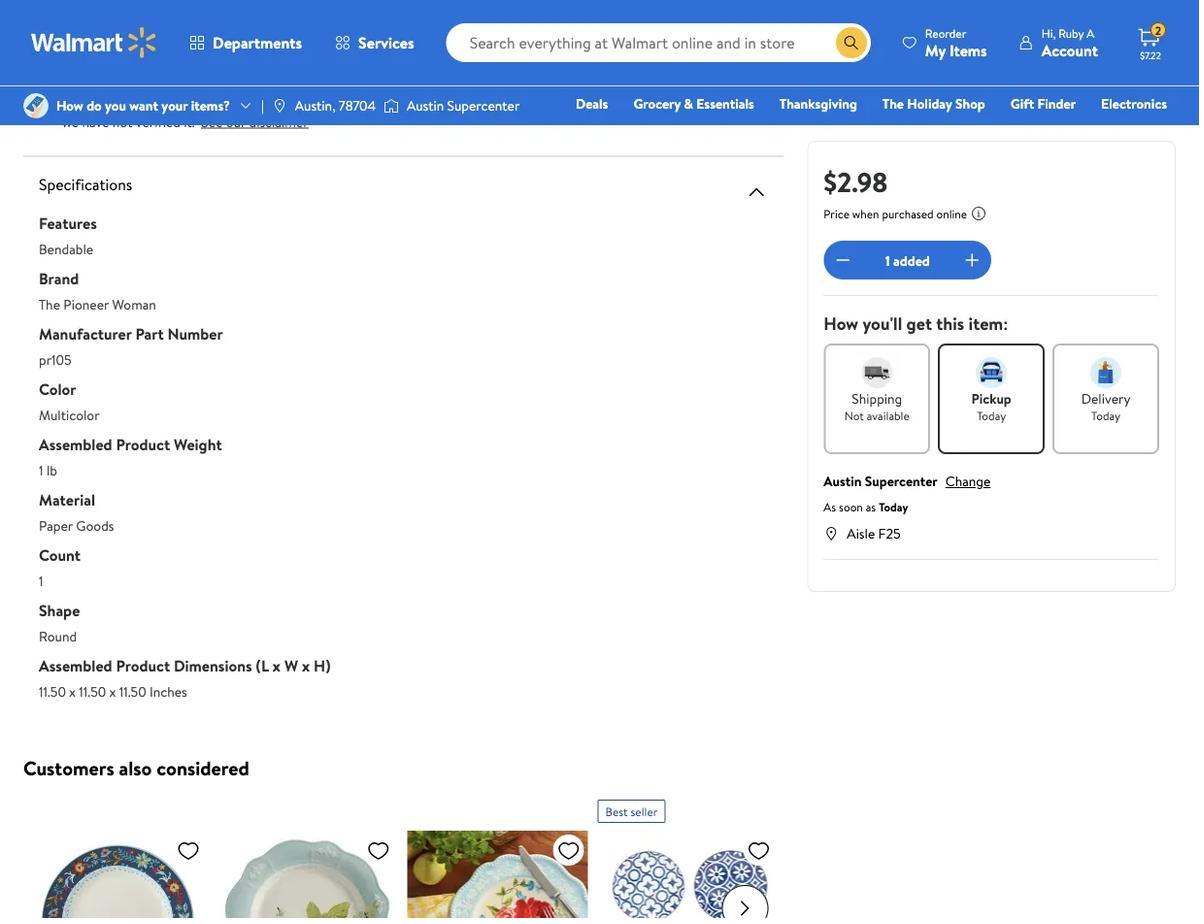 Task type: vqa. For each thing, say whether or not it's contained in the screenshot.
checkbox
no



Task type: locate. For each thing, give the bounding box(es) containing it.
1 down 'count'
[[39, 572, 43, 591]]

austin
[[407, 96, 444, 115], [824, 472, 862, 491]]

1 horizontal spatial shop
[[956, 94, 986, 113]]

for
[[109, 24, 127, 43], [187, 41, 204, 60]]

assembled down multicolor
[[39, 434, 112, 456]]

2 vertical spatial 1
[[39, 572, 43, 591]]

see our disclaimer
[[201, 112, 309, 131]]

harvest up what
[[614, 58, 658, 77]]

0 horizontal spatial the
[[39, 295, 60, 314]]

multicolor
[[39, 406, 100, 425]]

debit
[[1051, 121, 1084, 140]]

1 horizontal spatial how
[[824, 312, 859, 336]]

you'll
[[863, 312, 903, 336]]

1 vertical spatial other
[[229, 58, 261, 77]]

austin for austin supercenter
[[407, 96, 444, 115]]

product left weight
[[116, 434, 170, 456]]

customers also considered
[[23, 755, 249, 782]]

essentials
[[697, 94, 755, 113]]

one debit
[[1019, 121, 1084, 140]]

1 horizontal spatial today
[[977, 408, 1007, 424]]

change
[[946, 472, 991, 491]]

color
[[39, 379, 76, 400]]

austin supercenter change as soon as today
[[824, 472, 991, 516]]

 image right 78704
[[384, 96, 399, 116]]

other down "departments" on the left top of page
[[229, 58, 261, 77]]

austin up soon on the right
[[824, 472, 862, 491]]

for down the 11.5"
[[187, 41, 204, 60]]

pioneer down during
[[518, 58, 564, 77]]

have
[[82, 112, 109, 131]]

today right as
[[879, 499, 909, 516]]

we aim to show you accurate product information.
[[62, 92, 360, 111]]

woman up provide
[[567, 58, 611, 77]]

plates
[[62, 41, 98, 60]]

0 vertical spatial 1
[[886, 251, 891, 270]]

austin,
[[295, 96, 336, 115]]

2 11.50 from the left
[[79, 682, 106, 701]]

delivery
[[1082, 390, 1131, 408]]

product up inches
[[116, 656, 170, 677]]

single-
[[125, 7, 164, 26]]

0 horizontal spatial 11.50
[[39, 682, 66, 701]]

how for how do you want your items?
[[56, 96, 83, 115]]

78704
[[339, 96, 376, 115]]

1 horizontal spatial 11.50
[[79, 682, 106, 701]]

as
[[824, 499, 837, 516]]

other up party in the left of the page
[[387, 24, 419, 43]]

how left you'll
[[824, 312, 859, 336]]

1 vertical spatial product
[[116, 656, 170, 677]]

1 vertical spatial 1
[[39, 461, 43, 480]]

the
[[494, 58, 515, 77], [883, 94, 904, 113], [39, 295, 60, 314]]

electronics toy shop
[[735, 94, 1168, 140]]

0 horizontal spatial pioneer
[[63, 295, 109, 314]]

add to favorites list, the pioneer woman sweet romance ceramic dinner plate image
[[367, 839, 390, 864]]

today inside pickup today
[[977, 408, 1007, 424]]

special
[[423, 24, 462, 43]]

decor
[[317, 58, 351, 77]]

show
[[124, 92, 154, 111]]

shop right toy
[[758, 121, 787, 140]]

and right here,
[[737, 92, 758, 111]]

woman inside features bendable brand the pioneer woman manufacturer part number pr105 color multicolor assembled product weight 1 lb material paper goods count 1 shape round assembled product dimensions (l x w x h) 11.50 x 11.50 x 11.50 inches
[[112, 295, 156, 314]]

1 horizontal spatial pioneer
[[518, 58, 564, 77]]

perfect
[[62, 24, 106, 43]]

1 vertical spatial supercenter
[[865, 472, 938, 491]]

manufacturers,
[[364, 92, 453, 111]]

0 vertical spatial product
[[116, 434, 170, 456]]

1 vertical spatial the
[[883, 94, 904, 113]]

1 vertical spatial austin
[[824, 472, 862, 491]]

woman up part
[[112, 295, 156, 314]]

1 horizontal spatial for
[[187, 41, 204, 60]]

0 horizontal spatial austin
[[407, 96, 444, 115]]

shape
[[39, 600, 80, 622]]

you inside "manufacturers, suppliers and others provide what you see here, and we have not verified it."
[[656, 92, 678, 111]]

want
[[129, 96, 158, 115]]

the down brand
[[39, 295, 60, 314]]

suppliers
[[456, 92, 508, 111]]

today inside austin supercenter change as soon as today
[[879, 499, 909, 516]]

2 horizontal spatial today
[[1092, 408, 1121, 424]]

includes 8 single-use 11.5" dinner plates perfect for celebrating thanksgiving, fall birthdays, and other special occasions during the harvest season plates are disposable for convenient cleanup beautifully coordinates with other seasonal decor and party supplies from the pioneer woman harvest collection
[[62, 7, 719, 77]]

departments
[[213, 32, 302, 53]]

0 vertical spatial harvest
[[589, 24, 632, 43]]

2 horizontal spatial you
[[656, 92, 678, 111]]

0 horizontal spatial  image
[[272, 98, 287, 114]]

supercenter
[[447, 96, 520, 115], [865, 472, 938, 491]]

the up fashion
[[883, 94, 904, 113]]

0 vertical spatial austin
[[407, 96, 444, 115]]

disclaimer
[[249, 112, 309, 131]]

2 assembled from the top
[[39, 656, 112, 677]]

woman
[[567, 58, 611, 77], [112, 295, 156, 314]]

1 vertical spatial how
[[824, 312, 859, 336]]

1 vertical spatial assembled
[[39, 656, 112, 677]]

 image
[[384, 96, 399, 116], [272, 98, 287, 114]]

fall
[[281, 24, 299, 43]]

for right perfect
[[109, 24, 127, 43]]

thanksgiving link
[[771, 93, 866, 114]]

 image right |
[[272, 98, 287, 114]]

registry
[[944, 121, 993, 140]]

shop
[[956, 94, 986, 113], [758, 121, 787, 140]]

you up verified
[[158, 92, 179, 111]]

and left party in the left of the page
[[354, 58, 375, 77]]

goods
[[76, 516, 114, 535]]

beautifully
[[62, 58, 125, 77]]

2 vertical spatial the
[[39, 295, 60, 314]]

2 horizontal spatial the
[[883, 94, 904, 113]]

1 horizontal spatial supercenter
[[865, 472, 938, 491]]

 image
[[23, 93, 49, 119]]

thanksgiving
[[780, 94, 858, 113]]

0 horizontal spatial how
[[56, 96, 83, 115]]

1 horizontal spatial the
[[494, 58, 515, 77]]

electronics
[[1102, 94, 1168, 113]]

the right from
[[494, 58, 515, 77]]

my
[[926, 39, 946, 61]]

today for pickup
[[977, 408, 1007, 424]]

we
[[62, 112, 79, 131]]

round
[[39, 627, 77, 646]]

product group
[[598, 793, 779, 919]]

1 horizontal spatial  image
[[384, 96, 399, 116]]

ruby
[[1059, 25, 1084, 41]]

convenient
[[207, 41, 273, 60]]

price when purchased online
[[824, 206, 968, 222]]

we
[[62, 92, 81, 111]]

today inside 'delivery today'
[[1092, 408, 1121, 424]]

the pioneer woman sweet romance ceramic dinner plate image
[[217, 832, 398, 919]]

0 vertical spatial assembled
[[39, 434, 112, 456]]

0 vertical spatial shop
[[956, 94, 986, 113]]

the inside includes 8 single-use 11.5" dinner plates perfect for celebrating thanksgiving, fall birthdays, and other special occasions during the harvest season plates are disposable for convenient cleanup beautifully coordinates with other seasonal decor and party supplies from the pioneer woman harvest collection
[[494, 58, 515, 77]]

f25
[[879, 524, 901, 543]]

x right (l
[[273, 656, 281, 677]]

departments button
[[173, 19, 319, 66]]

available
[[867, 408, 910, 424]]

austin inside austin supercenter change as soon as today
[[824, 472, 862, 491]]

shop up registry 'link' at the top right of page
[[956, 94, 986, 113]]

it.
[[184, 112, 195, 131]]

0 horizontal spatial supercenter
[[447, 96, 520, 115]]

 image for austin supercenter
[[384, 96, 399, 116]]

hi, ruby a account
[[1042, 25, 1099, 61]]

1 left added
[[886, 251, 891, 270]]

2 product from the top
[[116, 656, 170, 677]]

w
[[285, 656, 298, 677]]

1 vertical spatial shop
[[758, 121, 787, 140]]

add to favorites list, mainstays blue rim mixed white and blue 10.5" coupe dinner plates, set of 4 image
[[747, 839, 771, 864]]

you left &
[[656, 92, 678, 111]]

pioneer
[[518, 58, 564, 77], [63, 295, 109, 314]]

0 vertical spatial pioneer
[[518, 58, 564, 77]]

supercenter inside austin supercenter change as soon as today
[[865, 472, 938, 491]]

0 horizontal spatial shop
[[758, 121, 787, 140]]

austin for austin supercenter change as soon as today
[[824, 472, 862, 491]]

1 vertical spatial pioneer
[[63, 295, 109, 314]]

shop inside electronics toy shop
[[758, 121, 787, 140]]

intent image for pickup image
[[976, 357, 1008, 389]]

0 vertical spatial supercenter
[[447, 96, 520, 115]]

1 assembled from the top
[[39, 434, 112, 456]]

specifications
[[39, 174, 132, 195]]

information.
[[287, 92, 360, 111]]

0 vertical spatial woman
[[567, 58, 611, 77]]

reorder my items
[[926, 25, 988, 61]]

decrease quantity the pioneer woman pumpkin disposable dinner plates, 11.5", 8 count, current quantity 1 image
[[832, 249, 855, 272]]

0 vertical spatial the
[[494, 58, 515, 77]]

1 vertical spatial woman
[[112, 295, 156, 314]]

today down intent image for pickup
[[977, 408, 1007, 424]]

supercenter for austin supercenter change as soon as today
[[865, 472, 938, 491]]

harvest right the
[[589, 24, 632, 43]]

1 horizontal spatial other
[[387, 24, 419, 43]]

0 vertical spatial how
[[56, 96, 83, 115]]

0 horizontal spatial today
[[879, 499, 909, 516]]

1 horizontal spatial woman
[[567, 58, 611, 77]]

1  added
[[886, 251, 930, 270]]

services button
[[319, 19, 431, 66]]

cleanup
[[276, 41, 321, 60]]

2 horizontal spatial 11.50
[[119, 682, 146, 701]]

h)
[[314, 656, 331, 677]]

1 left lb
[[39, 461, 43, 480]]

11.50
[[39, 682, 66, 701], [79, 682, 106, 701], [119, 682, 146, 701]]

use
[[164, 7, 183, 26]]

purchased
[[882, 206, 934, 222]]

you right do
[[105, 96, 126, 115]]

how left do
[[56, 96, 83, 115]]

occasions
[[466, 24, 522, 43]]

inches
[[150, 682, 187, 701]]

specifications image
[[745, 181, 769, 204]]

toy shop link
[[726, 120, 796, 141]]

0 horizontal spatial woman
[[112, 295, 156, 314]]

austin down supplies
[[407, 96, 444, 115]]

assembled down the round
[[39, 656, 112, 677]]

1 horizontal spatial austin
[[824, 472, 862, 491]]

search icon image
[[844, 35, 860, 51]]

assembled
[[39, 434, 112, 456], [39, 656, 112, 677]]

a
[[1087, 25, 1095, 41]]

0 horizontal spatial you
[[105, 96, 126, 115]]

one debit link
[[1010, 120, 1093, 141]]

plates
[[254, 7, 289, 26]]

pioneer up manufacturer on the left top
[[63, 295, 109, 314]]

today down intent image for delivery
[[1092, 408, 1121, 424]]

other
[[387, 24, 419, 43], [229, 58, 261, 77]]

supercenter up as
[[865, 472, 938, 491]]

supercenter down from
[[447, 96, 520, 115]]



Task type: describe. For each thing, give the bounding box(es) containing it.
gift finder link
[[1002, 93, 1085, 114]]

aim
[[84, 92, 105, 111]]

how you'll get this item:
[[824, 312, 1009, 336]]

pioneer inside includes 8 single-use 11.5" dinner plates perfect for celebrating thanksgiving, fall birthdays, and other special occasions during the harvest season plates are disposable for convenient cleanup beautifully coordinates with other seasonal decor and party supplies from the pioneer woman harvest collection
[[518, 58, 564, 77]]

services
[[359, 32, 414, 53]]

 image for austin, 78704
[[272, 98, 287, 114]]

verified
[[136, 112, 181, 131]]

hi,
[[1042, 25, 1056, 41]]

shipping
[[852, 390, 903, 408]]

0 horizontal spatial for
[[109, 24, 127, 43]]

the pioneer woman sweet rose ceramic 10.75-inch dinner plate image
[[408, 832, 588, 919]]

(l
[[256, 656, 269, 677]]

not
[[113, 112, 133, 131]]

best
[[606, 804, 628, 820]]

1 horizontal spatial you
[[158, 92, 179, 111]]

with
[[200, 58, 226, 77]]

$2.98
[[824, 163, 888, 201]]

others
[[536, 92, 574, 111]]

gift finder
[[1011, 94, 1076, 113]]

material
[[39, 490, 95, 511]]

x right w
[[302, 656, 310, 677]]

during
[[525, 24, 563, 43]]

x down the round
[[69, 682, 76, 701]]

soon
[[839, 499, 863, 516]]

walmart+ link
[[1101, 120, 1176, 141]]

get
[[907, 312, 933, 336]]

see our disclaimer button
[[201, 112, 309, 131]]

deals
[[576, 94, 608, 113]]

seller
[[631, 804, 658, 820]]

next slide for customers also considered list image
[[722, 886, 769, 919]]

1 11.50 from the left
[[39, 682, 66, 701]]

account
[[1042, 39, 1099, 61]]

includes
[[62, 7, 110, 26]]

to
[[108, 92, 121, 111]]

your
[[162, 96, 188, 115]]

Walmart Site-Wide search field
[[446, 23, 871, 62]]

birthdays,
[[302, 24, 360, 43]]

see
[[681, 92, 701, 111]]

add to favorites list, the pioneer woman sweet rose ceramic 10.75-inch dinner plate image
[[557, 839, 581, 864]]

toy
[[735, 121, 754, 140]]

price
[[824, 206, 850, 222]]

shop for toy
[[758, 121, 787, 140]]

aisle f25
[[847, 524, 901, 543]]

x left inches
[[109, 682, 116, 701]]

bendable
[[39, 239, 93, 258]]

increase quantity the pioneer woman pumpkin disposable dinner plates, 11.5", 8 count, current quantity 1 image
[[961, 249, 984, 272]]

and left others
[[511, 92, 533, 111]]

add to favorites list, the pioneer woman keepsake floral stoneware dinner plate image
[[177, 839, 200, 864]]

pickup today
[[972, 390, 1012, 424]]

manufacturers, suppliers and others provide what you see here, and we have not verified it.
[[62, 92, 758, 131]]

added
[[894, 251, 930, 270]]

finder
[[1038, 94, 1076, 113]]

the pioneer woman keepsake floral stoneware dinner plate image
[[27, 832, 208, 919]]

reorder
[[926, 25, 967, 41]]

pickup
[[972, 390, 1012, 408]]

pioneer inside features bendable brand the pioneer woman manufacturer part number pr105 color multicolor assembled product weight 1 lb material paper goods count 1 shape round assembled product dimensions (l x w x h) 11.50 x 11.50 x 11.50 inches
[[63, 295, 109, 314]]

intent image for delivery image
[[1091, 357, 1122, 389]]

&
[[684, 94, 694, 113]]

customers
[[23, 755, 114, 782]]

registry link
[[935, 120, 1002, 141]]

this
[[937, 312, 965, 336]]

legal information image
[[971, 206, 987, 221]]

the inside features bendable brand the pioneer woman manufacturer part number pr105 color multicolor assembled product weight 1 lb material paper goods count 1 shape round assembled product dimensions (l x w x h) 11.50 x 11.50 x 11.50 inches
[[39, 295, 60, 314]]

supplies
[[412, 58, 459, 77]]

intent image for shipping image
[[862, 357, 893, 389]]

coordinates
[[128, 58, 197, 77]]

collection
[[661, 58, 719, 77]]

dimensions
[[174, 656, 252, 677]]

11.5"
[[187, 7, 210, 26]]

woman inside includes 8 single-use 11.5" dinner plates perfect for celebrating thanksgiving, fall birthdays, and other special occasions during the harvest season plates are disposable for convenient cleanup beautifully coordinates with other seasonal decor and party supplies from the pioneer woman harvest collection
[[567, 58, 611, 77]]

also
[[119, 755, 152, 782]]

and up party in the left of the page
[[363, 24, 384, 43]]

what
[[625, 92, 653, 111]]

online
[[937, 206, 968, 222]]

2
[[1156, 22, 1162, 39]]

austin, 78704
[[295, 96, 376, 115]]

when
[[853, 206, 880, 222]]

0 horizontal spatial other
[[229, 58, 261, 77]]

austin supercenter
[[407, 96, 520, 115]]

gift
[[1011, 94, 1035, 113]]

supercenter for austin supercenter
[[447, 96, 520, 115]]

3 11.50 from the left
[[119, 682, 146, 701]]

mainstays blue rim mixed white and blue 10.5" coupe dinner plates, set of 4 image
[[598, 832, 779, 919]]

$7.22
[[1141, 49, 1162, 62]]

how for how you'll get this item:
[[824, 312, 859, 336]]

season
[[636, 24, 675, 43]]

today for delivery
[[1092, 408, 1121, 424]]

1 vertical spatial harvest
[[614, 58, 658, 77]]

home
[[813, 121, 848, 140]]

manufacturer
[[39, 323, 132, 345]]

disposable
[[123, 41, 184, 60]]

part
[[135, 323, 164, 345]]

walmart image
[[31, 27, 157, 58]]

items
[[950, 39, 988, 61]]

shop for holiday
[[956, 94, 986, 113]]

items?
[[191, 96, 230, 115]]

0 vertical spatial other
[[387, 24, 419, 43]]

item:
[[969, 312, 1009, 336]]

as
[[866, 499, 876, 516]]

1 product from the top
[[116, 434, 170, 456]]

the holiday shop link
[[874, 93, 994, 114]]

seasonal
[[264, 58, 313, 77]]

Search search field
[[446, 23, 871, 62]]



